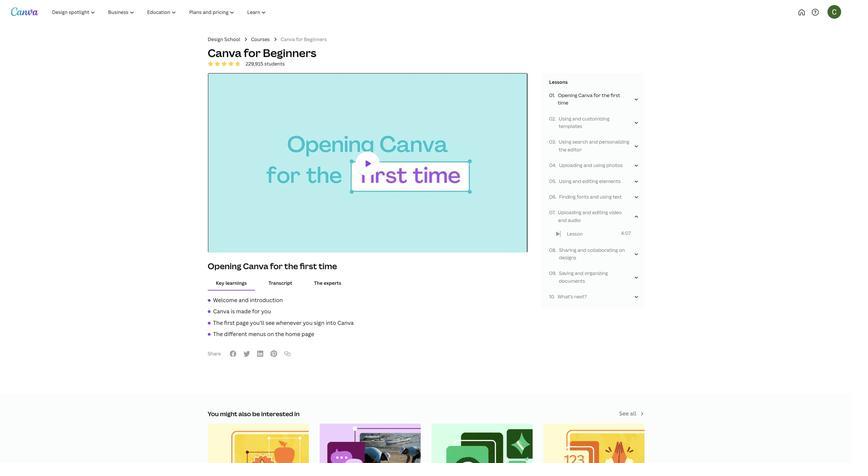 Task type: vqa. For each thing, say whether or not it's contained in the screenshot.
the elements
yes



Task type: describe. For each thing, give the bounding box(es) containing it.
video
[[609, 210, 622, 216]]

the down the first page you'll see whenever you sign into canva on the left bottom of page
[[275, 331, 284, 339]]

fonts
[[577, 194, 589, 200]]

and up 05 . using and editing elements
[[584, 162, 592, 169]]

07
[[549, 210, 554, 216]]

2 vertical spatial first
[[224, 320, 235, 327]]

canva right into
[[337, 320, 354, 327]]

the for the different menus on the home page
[[213, 331, 223, 339]]

. for 09
[[555, 271, 556, 277]]

. for 10
[[554, 294, 555, 300]]

and right "fonts" on the top of page
[[590, 194, 599, 200]]

09
[[549, 271, 555, 277]]

and inside 09 . saving and organizing documents
[[575, 271, 584, 277]]

canva right courses
[[281, 36, 295, 43]]

10
[[549, 294, 554, 300]]

in
[[294, 411, 300, 419]]

transcript button
[[260, 277, 300, 290]]

key learnings button
[[208, 277, 255, 290]]

04 . uploading and using photos
[[549, 162, 623, 169]]

and up "fonts" on the top of page
[[573, 178, 581, 185]]

1.1 opening canva for the first time v2 image
[[208, 74, 527, 254]]

design school link
[[208, 36, 240, 43]]

canva pro for nonprofits image
[[320, 424, 421, 464]]

designs
[[559, 255, 576, 261]]

design
[[208, 36, 223, 43]]

all
[[630, 411, 636, 418]]

made
[[236, 308, 251, 316]]

03
[[549, 139, 555, 145]]

on inside 08 . sharing and collaborating on designs
[[619, 247, 625, 254]]

key
[[216, 280, 224, 287]]

experts
[[324, 280, 341, 287]]

photos
[[606, 162, 623, 169]]

personalizing
[[599, 139, 629, 145]]

you'll
[[250, 320, 264, 327]]

elements
[[599, 178, 621, 185]]

229,915
[[246, 61, 263, 67]]

0 horizontal spatial opening
[[208, 261, 241, 272]]

10 . what's next?
[[549, 294, 587, 300]]

. for 04
[[555, 162, 556, 169]]

09 . saving and organizing documents
[[549, 271, 608, 285]]

the for the experts
[[314, 280, 323, 287]]

the inside 03 . using search and personalizing the editor
[[559, 147, 567, 153]]

02
[[549, 116, 555, 122]]

different
[[224, 331, 247, 339]]

. for 03
[[555, 139, 556, 145]]

0 vertical spatial canva for beginners
[[281, 36, 327, 43]]

. for 07
[[554, 210, 555, 216]]

time inside 01 . opening canva for the first time
[[558, 100, 568, 106]]

canva inside 01 . opening canva for the first time
[[578, 92, 593, 99]]

06
[[549, 194, 555, 200]]

editor
[[568, 147, 582, 153]]

customizing
[[582, 116, 609, 122]]

08
[[549, 247, 555, 254]]

school
[[224, 36, 240, 43]]

search
[[572, 139, 588, 145]]

courses
[[251, 36, 270, 43]]

canva left is
[[213, 308, 229, 316]]

0 vertical spatial you
[[261, 308, 271, 316]]

audio
[[568, 217, 581, 224]]

08 . sharing and collaborating on designs
[[549, 247, 625, 261]]

home
[[285, 331, 300, 339]]

whenever
[[276, 320, 302, 327]]

opening inside 01 . opening canva for the first time
[[558, 92, 577, 99]]

. for 06
[[555, 194, 556, 200]]

you
[[208, 411, 219, 419]]

1 vertical spatial you
[[303, 320, 313, 327]]

lesson
[[567, 231, 583, 237]]

editing for elements
[[582, 178, 598, 185]]

. for 08
[[555, 247, 556, 254]]

the inside 01 . opening canva for the first time
[[602, 92, 610, 99]]

0 vertical spatial using
[[593, 162, 605, 169]]

1 vertical spatial beginners
[[263, 46, 316, 60]]

courses link
[[251, 36, 270, 43]]

see all link
[[619, 410, 644, 419]]

editing for video
[[592, 210, 608, 216]]



Task type: locate. For each thing, give the bounding box(es) containing it.
be
[[252, 411, 260, 419]]

and inside the 02 . using and customizing templates
[[572, 116, 581, 122]]

0 vertical spatial using
[[559, 116, 571, 122]]

1 horizontal spatial opening
[[558, 92, 577, 99]]

first inside 01 . opening canva for the first time
[[611, 92, 620, 99]]

1 vertical spatial uploading
[[558, 210, 581, 216]]

what's
[[558, 294, 573, 300]]

and right sharing at right bottom
[[578, 247, 586, 254]]

canva
[[281, 36, 295, 43], [208, 46, 241, 60], [578, 92, 593, 99], [243, 261, 268, 272], [213, 308, 229, 316], [337, 320, 354, 327]]

1 vertical spatial canva for beginners
[[208, 46, 316, 60]]

0 horizontal spatial time
[[319, 261, 337, 272]]

you might also be interested in
[[208, 411, 300, 419]]

collaborating
[[587, 247, 618, 254]]

editing left "video"
[[592, 210, 608, 216]]

0 vertical spatial the
[[314, 280, 323, 287]]

0 vertical spatial editing
[[582, 178, 598, 185]]

1 vertical spatial the
[[213, 320, 223, 327]]

editing down 04 . uploading and using photos
[[582, 178, 598, 185]]

time
[[558, 100, 568, 106], [319, 261, 337, 272]]

opening
[[558, 92, 577, 99], [208, 261, 241, 272]]

the left 'different'
[[213, 331, 223, 339]]

page
[[236, 320, 249, 327], [302, 331, 314, 339]]

opening canva for the first time
[[208, 261, 337, 272]]

0 vertical spatial first
[[611, 92, 620, 99]]

using up editor
[[559, 139, 571, 145]]

on down '4:07'
[[619, 247, 625, 254]]

uploading for uploading and using photos
[[559, 162, 582, 169]]

see
[[266, 320, 275, 327]]

4:07
[[621, 230, 631, 237]]

. for 01
[[554, 92, 555, 99]]

on down see at the left
[[267, 331, 274, 339]]

you down introduction
[[261, 308, 271, 316]]

and left audio
[[558, 217, 567, 224]]

uploading for uploading and editing video and audio
[[558, 210, 581, 216]]

. inside the 02 . using and customizing templates
[[555, 116, 556, 122]]

. inside 01 . opening canva for the first time
[[554, 92, 555, 99]]

07 . uploading and editing video and audio
[[549, 210, 622, 224]]

text
[[613, 194, 622, 200]]

uploading up audio
[[558, 210, 581, 216]]

0 horizontal spatial page
[[236, 320, 249, 327]]

finding
[[559, 194, 576, 200]]

and right search on the top right
[[589, 139, 598, 145]]

02 . using and customizing templates
[[549, 116, 609, 130]]

canva for beginners
[[281, 36, 327, 43], [208, 46, 316, 60]]

beginners
[[304, 36, 327, 43], [263, 46, 316, 60]]

uploading down editor
[[559, 162, 582, 169]]

the for the first page you'll see whenever you sign into canva
[[213, 320, 223, 327]]

03 . using search and personalizing the editor
[[549, 139, 629, 153]]

the left 'experts'
[[314, 280, 323, 287]]

using left text
[[600, 194, 612, 200]]

the up customizing
[[602, 92, 610, 99]]

print advertising image
[[432, 424, 533, 464]]

using for using and editing elements
[[559, 178, 571, 185]]

01 . opening canva for the first time
[[549, 92, 620, 106]]

. inside 03 . using search and personalizing the editor
[[555, 139, 556, 145]]

for inside 01 . opening canva for the first time
[[594, 92, 601, 99]]

using left photos
[[593, 162, 605, 169]]

page right home
[[302, 331, 314, 339]]

the down welcome
[[213, 320, 223, 327]]

1 horizontal spatial time
[[558, 100, 568, 106]]

templates
[[559, 123, 582, 130]]

the first page you'll see whenever you sign into canva
[[213, 320, 354, 327]]

1 vertical spatial opening
[[208, 261, 241, 272]]

interested
[[261, 411, 293, 419]]

see
[[619, 411, 629, 418]]

and down 06 . finding fonts and using text
[[582, 210, 591, 216]]

and up templates at the top
[[572, 116, 581, 122]]

canva up customizing
[[578, 92, 593, 99]]

the inside button
[[314, 280, 323, 287]]

page down canva is made for you
[[236, 320, 249, 327]]

using for using search and personalizing the editor
[[559, 139, 571, 145]]

canva down design school link
[[208, 46, 241, 60]]

0 vertical spatial opening
[[558, 92, 577, 99]]

. for 05
[[555, 178, 556, 185]]

uploading inside 07 . uploading and editing video and audio
[[558, 210, 581, 216]]

1 vertical spatial first
[[300, 261, 317, 272]]

first
[[611, 92, 620, 99], [300, 261, 317, 272], [224, 320, 235, 327]]

0 vertical spatial beginners
[[304, 36, 327, 43]]

is
[[231, 308, 235, 316]]

you
[[261, 308, 271, 316], [303, 320, 313, 327]]

and
[[572, 116, 581, 122], [589, 139, 598, 145], [584, 162, 592, 169], [573, 178, 581, 185], [590, 194, 599, 200], [582, 210, 591, 216], [558, 217, 567, 224], [578, 247, 586, 254], [575, 271, 584, 277], [239, 297, 249, 304]]

sharing
[[559, 247, 576, 254]]

1 vertical spatial using
[[559, 139, 571, 145]]

organizing
[[585, 271, 608, 277]]

1 vertical spatial using
[[600, 194, 612, 200]]

using inside the 02 . using and customizing templates
[[559, 116, 571, 122]]

05
[[549, 178, 555, 185]]

1 horizontal spatial you
[[303, 320, 313, 327]]

the different menus on the home page
[[213, 331, 314, 339]]

. inside 07 . uploading and editing video and audio
[[554, 210, 555, 216]]

04
[[549, 162, 555, 169]]

1 vertical spatial editing
[[592, 210, 608, 216]]

opening up key
[[208, 261, 241, 272]]

and inside 03 . using search and personalizing the editor
[[589, 139, 598, 145]]

and up made at the bottom of the page
[[239, 297, 249, 304]]

learnings
[[225, 280, 247, 287]]

1 horizontal spatial on
[[619, 247, 625, 254]]

documents
[[559, 278, 585, 285]]

next?
[[574, 294, 587, 300]]

0 vertical spatial page
[[236, 320, 249, 327]]

1 vertical spatial on
[[267, 331, 274, 339]]

see all
[[619, 411, 636, 418]]

key learnings
[[216, 280, 247, 287]]

canva design skills for students image
[[543, 424, 644, 464]]

229,915 students
[[246, 61, 285, 67]]

1 vertical spatial time
[[319, 261, 337, 272]]

using up templates at the top
[[559, 116, 571, 122]]

welcome and introduction
[[213, 297, 283, 304]]

also
[[239, 411, 251, 419]]

.
[[554, 92, 555, 99], [555, 116, 556, 122], [555, 139, 556, 145], [555, 162, 556, 169], [555, 178, 556, 185], [555, 194, 556, 200], [554, 210, 555, 216], [555, 247, 556, 254], [555, 271, 556, 277], [554, 294, 555, 300]]

. inside 09 . saving and organizing documents
[[555, 271, 556, 277]]

1 horizontal spatial page
[[302, 331, 314, 339]]

06 . finding fonts and using text
[[549, 194, 622, 200]]

welcome
[[213, 297, 237, 304]]

canva up learnings
[[243, 261, 268, 272]]

transcript
[[269, 280, 292, 287]]

saving
[[559, 271, 574, 277]]

0 horizontal spatial you
[[261, 308, 271, 316]]

1 vertical spatial page
[[302, 331, 314, 339]]

for
[[296, 36, 303, 43], [244, 46, 261, 60], [594, 92, 601, 99], [270, 261, 283, 272], [252, 308, 260, 316]]

and inside 08 . sharing and collaborating on designs
[[578, 247, 586, 254]]

01
[[549, 92, 554, 99]]

using inside 03 . using search and personalizing the editor
[[559, 139, 571, 145]]

you left sign
[[303, 320, 313, 327]]

lessons
[[549, 79, 568, 86]]

using for using and customizing templates
[[559, 116, 571, 122]]

the left editor
[[559, 147, 567, 153]]

editing inside 07 . uploading and editing video and audio
[[592, 210, 608, 216]]

0 vertical spatial on
[[619, 247, 625, 254]]

using right "05"
[[559, 178, 571, 185]]

0 vertical spatial uploading
[[559, 162, 582, 169]]

the experts
[[314, 280, 341, 287]]

uploading
[[559, 162, 582, 169], [558, 210, 581, 216]]

time up the experts
[[319, 261, 337, 272]]

introduction
[[250, 297, 283, 304]]

on
[[619, 247, 625, 254], [267, 331, 274, 339]]

05 . using and editing elements
[[549, 178, 621, 185]]

0 horizontal spatial on
[[267, 331, 274, 339]]

canva is made for you
[[213, 308, 271, 316]]

editing
[[582, 178, 598, 185], [592, 210, 608, 216]]

opening down lessons
[[558, 92, 577, 99]]

. inside 08 . sharing and collaborating on designs
[[555, 247, 556, 254]]

0 horizontal spatial first
[[224, 320, 235, 327]]

the
[[602, 92, 610, 99], [559, 147, 567, 153], [284, 261, 298, 272], [275, 331, 284, 339]]

the experts button
[[306, 277, 349, 290]]

and up documents
[[575, 271, 584, 277]]

using
[[593, 162, 605, 169], [600, 194, 612, 200]]

the up 'transcript'
[[284, 261, 298, 272]]

time down lessons
[[558, 100, 568, 106]]

students
[[264, 61, 285, 67]]

share
[[208, 351, 221, 357]]

using
[[559, 116, 571, 122], [559, 139, 571, 145], [559, 178, 571, 185]]

1 horizontal spatial first
[[300, 261, 317, 272]]

design school
[[208, 36, 240, 43]]

into
[[326, 320, 336, 327]]

2 vertical spatial using
[[559, 178, 571, 185]]

menus
[[248, 331, 266, 339]]

top level navigation element
[[46, 5, 295, 19]]

sign
[[314, 320, 324, 327]]

might
[[220, 411, 237, 419]]

0 vertical spatial time
[[558, 100, 568, 106]]

. for 02
[[555, 116, 556, 122]]

2 horizontal spatial first
[[611, 92, 620, 99]]

getting started with canva for education image
[[208, 424, 309, 464]]

2 vertical spatial the
[[213, 331, 223, 339]]



